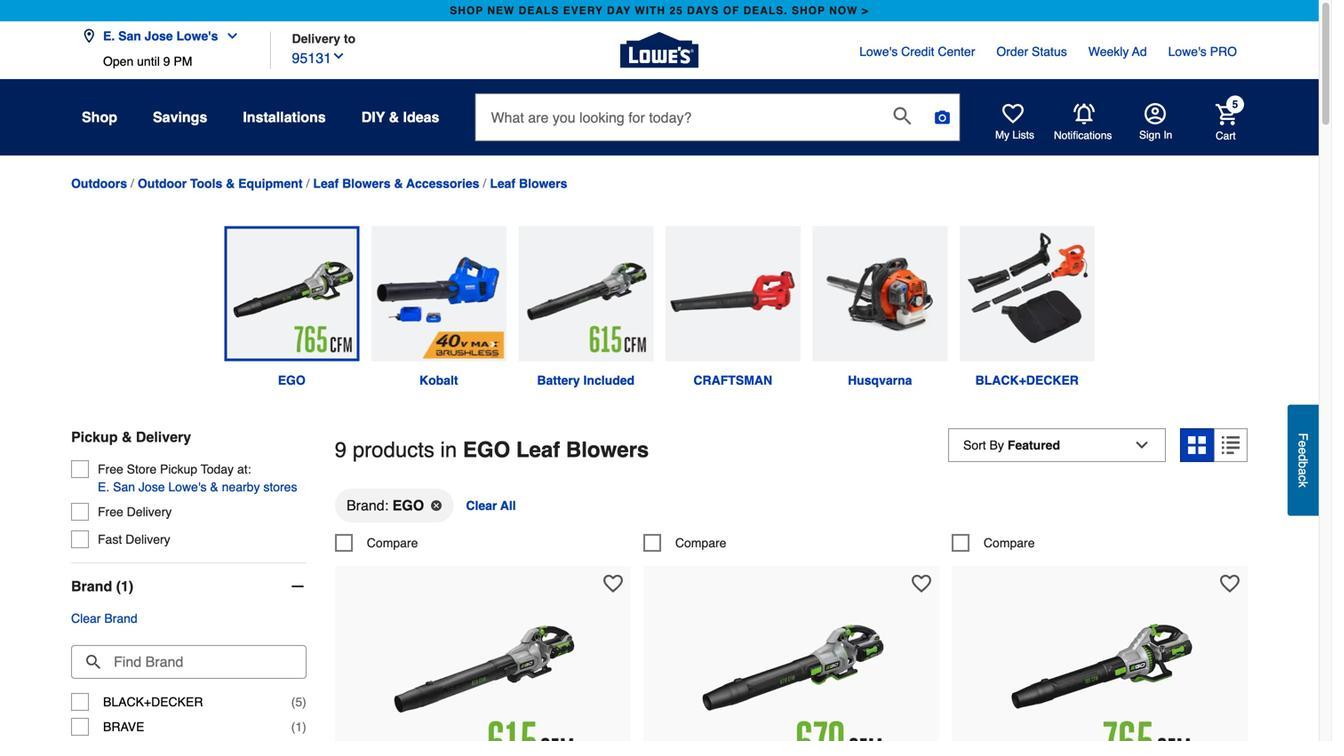 Task type: describe. For each thing, give the bounding box(es) containing it.
included
[[584, 373, 635, 388]]

day
[[607, 4, 631, 17]]

today
[[201, 462, 234, 476]]

list box containing brand:
[[335, 488, 1248, 534]]

1 heart outline image from the left
[[603, 574, 623, 594]]

1
[[295, 720, 302, 734]]

) for ( 1 )
[[302, 720, 306, 734]]

savings
[[153, 109, 207, 125]]

now
[[829, 4, 858, 17]]

weekly ad
[[1089, 44, 1147, 59]]

ego link
[[218, 226, 365, 389]]

pickup & delivery
[[71, 429, 191, 445]]

clear for clear brand
[[71, 612, 101, 626]]

my
[[995, 129, 1010, 141]]

( 5 )
[[291, 695, 306, 709]]

search image
[[894, 107, 911, 125]]

notifications
[[1054, 129, 1112, 142]]

brand (1)
[[71, 578, 134, 595]]

leaf right equipment
[[313, 176, 339, 191]]

battery
[[537, 373, 580, 388]]

2 e from the top
[[1296, 447, 1311, 454]]

days
[[687, 4, 719, 17]]

kobalt link
[[365, 226, 512, 389]]

e. san jose lowe's & nearby stores
[[98, 480, 297, 494]]

2 / from the left
[[306, 177, 310, 191]]

e. san jose lowe's
[[103, 29, 218, 43]]

shop
[[82, 109, 117, 125]]

in
[[1164, 129, 1173, 141]]

) for ( 5 )
[[302, 695, 306, 709]]

( for 1
[[291, 720, 295, 734]]

free delivery
[[98, 505, 172, 519]]

a
[[1296, 468, 1311, 475]]

lowe's pro
[[1168, 44, 1237, 59]]

5005381953 element
[[952, 534, 1035, 552]]

new
[[487, 4, 515, 17]]

1 vertical spatial black+decker
[[103, 695, 203, 709]]

to
[[344, 32, 356, 46]]

san for e. san jose lowe's
[[118, 29, 141, 43]]

brand inside button
[[104, 612, 137, 626]]

1 horizontal spatial black+decker
[[976, 373, 1079, 388]]

camera image
[[934, 108, 951, 126]]

k
[[1296, 481, 1311, 488]]

nearby
[[222, 480, 260, 494]]

c
[[1296, 475, 1311, 481]]

Search Query text field
[[476, 94, 879, 140]]

black+decker link
[[954, 226, 1101, 389]]

fast delivery
[[98, 532, 170, 547]]

outdoors link
[[71, 176, 127, 191]]

1 vertical spatial 5
[[295, 695, 302, 709]]

delivery up 95131
[[292, 32, 340, 46]]

lowe's credit center link
[[860, 43, 975, 60]]

ad
[[1132, 44, 1147, 59]]

chevron down image
[[218, 29, 239, 43]]

stores
[[263, 480, 297, 494]]

brand: ego
[[347, 497, 424, 514]]

pm
[[174, 54, 192, 68]]

lowe's home improvement lists image
[[1003, 103, 1024, 124]]

1 vertical spatial ego
[[463, 438, 510, 462]]

lists
[[1013, 129, 1035, 141]]

kobalt
[[419, 373, 458, 388]]

minus image
[[289, 578, 306, 596]]

d
[[1296, 454, 1311, 461]]

at:
[[237, 462, 251, 476]]

clear brand button
[[71, 610, 137, 628]]

free for free store pickup today at:
[[98, 462, 123, 476]]

chevron down image
[[332, 49, 346, 63]]

& right tools
[[226, 176, 235, 191]]

5013796763 element
[[643, 534, 727, 552]]

delivery up fast delivery
[[127, 505, 172, 519]]

savings button
[[153, 101, 207, 133]]

e. for e. san jose lowe's
[[103, 29, 115, 43]]

1 horizontal spatial 5
[[1232, 98, 1238, 111]]

e. san jose lowe's button
[[82, 18, 247, 54]]

brand:
[[347, 497, 389, 514]]

ideas
[[403, 109, 439, 125]]

clear brand
[[71, 612, 137, 626]]

credit
[[901, 44, 935, 59]]

leaf blowers brand husqvarna image
[[813, 226, 948, 361]]

accessories
[[406, 176, 479, 191]]

lowe's home improvement logo image
[[620, 11, 699, 89]]

weekly
[[1089, 44, 1129, 59]]

my lists
[[995, 129, 1035, 141]]

leaf down 'battery'
[[516, 438, 560, 462]]

fast
[[98, 532, 122, 547]]

diy
[[361, 109, 385, 125]]

free store pickup today at:
[[98, 462, 251, 476]]

f e e d b a c k button
[[1288, 405, 1319, 516]]

open until 9 pm
[[103, 54, 192, 68]]

lowe's home improvement account image
[[1145, 103, 1166, 124]]

shop button
[[82, 101, 117, 133]]

e. san jose lowe's & nearby stores button
[[98, 478, 297, 496]]

ego inside list box
[[392, 497, 424, 514]]

all
[[500, 499, 516, 513]]

close circle filled image
[[431, 500, 442, 511]]

free for free delivery
[[98, 505, 123, 519]]

deals
[[519, 4, 559, 17]]

location image
[[82, 29, 96, 43]]

shop new deals every day with 25 days of deals. shop now > link
[[446, 0, 873, 21]]

delivery up free store pickup today at:
[[136, 429, 191, 445]]

2 heart outline image from the left
[[1220, 574, 1240, 594]]

order
[[997, 44, 1028, 59]]

leaf blowers & accessories link
[[313, 176, 479, 191]]



Task type: locate. For each thing, give the bounding box(es) containing it.
black+decker
[[976, 373, 1079, 388], [103, 695, 203, 709]]

of
[[723, 4, 740, 17]]

0 vertical spatial clear
[[466, 499, 497, 513]]

store
[[127, 462, 157, 476]]

clear all
[[466, 499, 516, 513]]

status
[[1032, 44, 1067, 59]]

outdoor tools & equipment link
[[138, 176, 303, 191]]

2 compare from the left
[[675, 536, 727, 550]]

diy & ideas
[[361, 109, 439, 125]]

jose for e. san jose lowe's & nearby stores
[[139, 480, 165, 494]]

0 horizontal spatial clear
[[71, 612, 101, 626]]

/ left "outdoor"
[[131, 177, 134, 191]]

0 vertical spatial free
[[98, 462, 123, 476]]

shop left new on the top
[[450, 4, 484, 17]]

1 vertical spatial clear
[[71, 612, 101, 626]]

& down today
[[210, 480, 218, 494]]

leaf blowers brand craftsman image
[[665, 226, 801, 361]]

25
[[670, 4, 683, 17]]

0 horizontal spatial /
[[131, 177, 134, 191]]

( up the 1
[[291, 695, 295, 709]]

my lists link
[[995, 103, 1035, 142]]

0 vertical spatial )
[[302, 695, 306, 709]]

5 up the 1
[[295, 695, 302, 709]]

ego
[[278, 373, 306, 388], [463, 438, 510, 462], [392, 497, 424, 514]]

1 vertical spatial free
[[98, 505, 123, 519]]

lowe's pro link
[[1168, 43, 1237, 60]]

clear for clear all
[[466, 499, 497, 513]]

list box
[[335, 488, 1248, 534]]

outdoors
[[71, 176, 127, 191]]

None search field
[[475, 93, 960, 158]]

leaf blowers brand black+decker image
[[960, 226, 1095, 361]]

san for e. san jose lowe's & nearby stores
[[113, 480, 135, 494]]

1 horizontal spatial heart outline image
[[1220, 574, 1240, 594]]

craftsman link
[[659, 226, 807, 389]]

sign in
[[1139, 129, 1173, 141]]

5
[[1232, 98, 1238, 111], [295, 695, 302, 709]]

0 vertical spatial (
[[291, 695, 295, 709]]

leaf blowers link
[[490, 176, 567, 191]]

)
[[302, 695, 306, 709], [302, 720, 306, 734]]

0 vertical spatial brand
[[71, 578, 112, 595]]

lowe's
[[176, 29, 218, 43], [860, 44, 898, 59], [1168, 44, 1207, 59], [168, 480, 207, 494]]

( down "( 5 )"
[[291, 720, 295, 734]]

1 vertical spatial pickup
[[160, 462, 197, 476]]

1 horizontal spatial compare
[[675, 536, 727, 550]]

) up the 1
[[302, 695, 306, 709]]

e. up free delivery
[[98, 480, 110, 494]]

installations button
[[243, 101, 326, 133]]

leaf blowers brand ego image
[[224, 226, 359, 361]]

/
[[131, 177, 134, 191], [306, 177, 310, 191], [483, 177, 486, 191]]

&
[[389, 109, 399, 125], [226, 176, 235, 191], [394, 176, 403, 191], [122, 429, 132, 445], [210, 480, 218, 494]]

e.
[[103, 29, 115, 43], [98, 480, 110, 494]]

weekly ad link
[[1089, 43, 1147, 60]]

9
[[163, 54, 170, 68], [335, 438, 347, 462]]

lowe's up 'pm'
[[176, 29, 218, 43]]

ego left close circle filled icon
[[392, 497, 424, 514]]

leaf blowers battery included yes image
[[518, 226, 653, 361]]

compare inside 5013796763 "element"
[[675, 536, 727, 550]]

until
[[137, 54, 160, 68]]

1 e from the top
[[1296, 440, 1311, 447]]

shop new deals every day with 25 days of deals. shop now >
[[450, 4, 869, 17]]

1 ( from the top
[[291, 695, 295, 709]]

e
[[1296, 440, 1311, 447], [1296, 447, 1311, 454]]

san down store
[[113, 480, 135, 494]]

0 vertical spatial san
[[118, 29, 141, 43]]

1 / from the left
[[131, 177, 134, 191]]

compare for 5013796763 "element"
[[675, 536, 727, 550]]

2 horizontal spatial ego
[[463, 438, 510, 462]]

& inside diy & ideas button
[[389, 109, 399, 125]]

lowe's down free store pickup today at:
[[168, 480, 207, 494]]

clear all button
[[464, 488, 518, 523]]

compare for 5005381953 element
[[984, 536, 1035, 550]]

compare inside 5001957647 "element"
[[367, 536, 418, 550]]

9 left 'pm'
[[163, 54, 170, 68]]

1 shop from the left
[[450, 4, 484, 17]]

lowe's home improvement cart image
[[1216, 104, 1237, 125]]

husqvarna
[[848, 373, 912, 388]]

free up fast
[[98, 505, 123, 519]]

leaf right accessories
[[490, 176, 516, 191]]

1 vertical spatial e.
[[98, 480, 110, 494]]

black+decker down leaf blowers brand black+decker image
[[976, 373, 1079, 388]]

leaf
[[313, 176, 339, 191], [490, 176, 516, 191], [516, 438, 560, 462]]

pickup up e. san jose lowe's & nearby stores
[[160, 462, 197, 476]]

0 vertical spatial pickup
[[71, 429, 118, 445]]

leaf blowers brand kobalt image
[[371, 226, 506, 361]]

0 horizontal spatial ego
[[278, 373, 306, 388]]

(1)
[[116, 578, 134, 595]]

delivery
[[292, 32, 340, 46], [136, 429, 191, 445], [127, 505, 172, 519], [125, 532, 170, 547]]

3 / from the left
[[483, 177, 486, 191]]

& right diy
[[389, 109, 399, 125]]

2 horizontal spatial /
[[483, 177, 486, 191]]

heart outline image
[[603, 574, 623, 594], [1220, 574, 1240, 594]]

delivery to
[[292, 32, 356, 46]]

9 left products
[[335, 438, 347, 462]]

9 products in ego leaf blowers
[[335, 438, 649, 462]]

1 free from the top
[[98, 462, 123, 476]]

free left store
[[98, 462, 123, 476]]

delivery down free delivery
[[125, 532, 170, 547]]

black+decker up brave
[[103, 695, 203, 709]]

lowe's credit center
[[860, 44, 975, 59]]

ego down leaf blowers brand ego image at the left top
[[278, 373, 306, 388]]

lowe's home improvement notification center image
[[1074, 103, 1095, 125]]

1 vertical spatial )
[[302, 720, 306, 734]]

& inside e. san jose lowe's & nearby stores button
[[210, 480, 218, 494]]

shop left 'now'
[[792, 4, 826, 17]]

2 free from the top
[[98, 505, 123, 519]]

0 horizontal spatial black+decker
[[103, 695, 203, 709]]

sign
[[1139, 129, 1161, 141]]

e up d
[[1296, 440, 1311, 447]]

pickup up free delivery
[[71, 429, 118, 445]]

95131
[[292, 50, 332, 66]]

0 horizontal spatial compare
[[367, 536, 418, 550]]

heart outline image
[[912, 574, 931, 594]]

products
[[353, 438, 435, 462]]

center
[[938, 44, 975, 59]]

0 horizontal spatial heart outline image
[[603, 574, 623, 594]]

0 vertical spatial 5
[[1232, 98, 1238, 111]]

/ right equipment
[[306, 177, 310, 191]]

2 ( from the top
[[291, 720, 295, 734]]

b
[[1296, 461, 1311, 468]]

craftsman
[[694, 373, 772, 388]]

5001957647 element
[[335, 534, 418, 552]]

1 vertical spatial jose
[[139, 480, 165, 494]]

compare
[[367, 536, 418, 550], [675, 536, 727, 550], [984, 536, 1035, 550]]

1 compare from the left
[[367, 536, 418, 550]]

0 vertical spatial jose
[[145, 29, 173, 43]]

jose up 'until'
[[145, 29, 173, 43]]

1 horizontal spatial 9
[[335, 438, 347, 462]]

/ right accessories
[[483, 177, 486, 191]]

clear left the all
[[466, 499, 497, 513]]

f
[[1296, 433, 1311, 441]]

2 ) from the top
[[302, 720, 306, 734]]

& left accessories
[[394, 176, 403, 191]]

2 horizontal spatial compare
[[984, 536, 1035, 550]]

blowers
[[342, 176, 391, 191], [519, 176, 567, 191], [566, 438, 649, 462]]

0 horizontal spatial pickup
[[71, 429, 118, 445]]

compare for 5001957647 "element"
[[367, 536, 418, 550]]

) down "( 5 )"
[[302, 720, 306, 734]]

1 vertical spatial san
[[113, 480, 135, 494]]

0 horizontal spatial shop
[[450, 4, 484, 17]]

2 shop from the left
[[792, 4, 826, 17]]

2 vertical spatial ego
[[392, 497, 424, 514]]

outdoors / outdoor tools & equipment / leaf blowers & accessories / leaf blowers
[[71, 176, 567, 191]]

brave
[[103, 720, 144, 734]]

0 vertical spatial 9
[[163, 54, 170, 68]]

1 horizontal spatial clear
[[466, 499, 497, 513]]

1 horizontal spatial pickup
[[160, 462, 197, 476]]

f e e d b a c k
[[1296, 433, 1311, 488]]

lowe's left the credit
[[860, 44, 898, 59]]

diy & ideas button
[[361, 101, 439, 133]]

1 vertical spatial 9
[[335, 438, 347, 462]]

1 vertical spatial brand
[[104, 612, 137, 626]]

0 vertical spatial ego
[[278, 373, 306, 388]]

outdoor
[[138, 176, 187, 191]]

0 vertical spatial black+decker
[[976, 373, 1079, 388]]

5 up cart
[[1232, 98, 1238, 111]]

equipment
[[238, 176, 303, 191]]

battery included link
[[512, 226, 659, 389]]

free
[[98, 462, 123, 476], [98, 505, 123, 519]]

brand down (1)
[[104, 612, 137, 626]]

in
[[440, 438, 457, 462]]

with
[[635, 4, 666, 17]]

1 horizontal spatial ego
[[392, 497, 424, 514]]

order status link
[[997, 43, 1067, 60]]

1 vertical spatial (
[[291, 720, 295, 734]]

1 ) from the top
[[302, 695, 306, 709]]

order status
[[997, 44, 1067, 59]]

clear down brand (1)
[[71, 612, 101, 626]]

lowe's left pro
[[1168, 44, 1207, 59]]

brand left (1)
[[71, 578, 112, 595]]

open
[[103, 54, 134, 68]]

(
[[291, 695, 295, 709], [291, 720, 295, 734]]

Find Brand text field
[[71, 645, 306, 679]]

& up store
[[122, 429, 132, 445]]

grid view image
[[1188, 436, 1206, 454]]

shop
[[450, 4, 484, 17], [792, 4, 826, 17]]

tools
[[190, 176, 222, 191]]

pickup
[[71, 429, 118, 445], [160, 462, 197, 476]]

0 horizontal spatial 9
[[163, 54, 170, 68]]

husqvarna link
[[807, 226, 954, 389]]

e up b
[[1296, 447, 1311, 454]]

ego right in
[[463, 438, 510, 462]]

battery included
[[537, 373, 635, 388]]

jose down store
[[139, 480, 165, 494]]

95131 button
[[292, 46, 346, 69]]

compare inside 5005381953 element
[[984, 536, 1035, 550]]

( for 5
[[291, 695, 295, 709]]

deals.
[[744, 4, 788, 17]]

jose for e. san jose lowe's
[[145, 29, 173, 43]]

0 horizontal spatial 5
[[295, 695, 302, 709]]

>
[[862, 4, 869, 17]]

0 vertical spatial e.
[[103, 29, 115, 43]]

cart
[[1216, 130, 1236, 142]]

e. for e. san jose lowe's & nearby stores
[[98, 480, 110, 494]]

san
[[118, 29, 141, 43], [113, 480, 135, 494]]

3 compare from the left
[[984, 536, 1035, 550]]

list view image
[[1222, 436, 1240, 454]]

1 horizontal spatial shop
[[792, 4, 826, 17]]

( 1 )
[[291, 720, 306, 734]]

san up open
[[118, 29, 141, 43]]

1 horizontal spatial /
[[306, 177, 310, 191]]

e. right location icon
[[103, 29, 115, 43]]

every
[[563, 4, 603, 17]]



Task type: vqa. For each thing, say whether or not it's contained in the screenshot.
Gift Cards link on the right bottom
no



